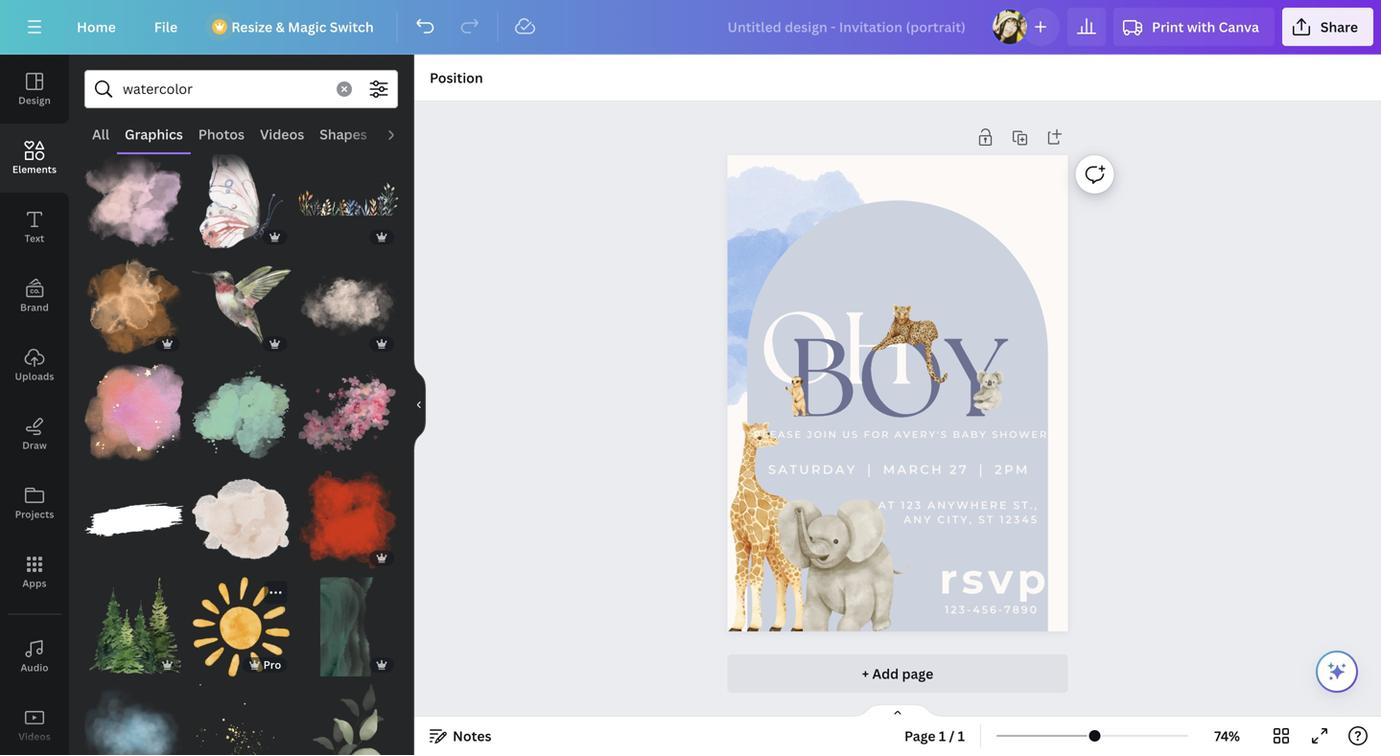 Task type: locate. For each thing, give the bounding box(es) containing it.
please join us for avery's baby shower
[[754, 429, 1048, 441]]

12345
[[1000, 514, 1039, 526]]

│
[[863, 462, 878, 477], [974, 462, 989, 477]]

resize & magic switch button
[[201, 8, 389, 46]]

1 right /
[[958, 728, 965, 746]]

graphics button
[[117, 116, 191, 153]]

abstract watercolor splash illustration image
[[192, 685, 291, 756]]

videos button
[[252, 116, 312, 153], [0, 692, 69, 756]]

1 horizontal spatial 1
[[958, 728, 965, 746]]

1 horizontal spatial │
[[974, 462, 989, 477]]

draw
[[22, 439, 47, 452]]

please
[[754, 429, 803, 441]]

saturday │ march 27 │ 2pm
[[768, 462, 1030, 477]]

avery's
[[895, 429, 948, 441]]

1 vertical spatial audio
[[21, 662, 48, 675]]

│ right 27
[[974, 462, 989, 477]]

watercolor textured simple vector yellow sun icon. image
[[192, 578, 291, 677]]

city,
[[937, 514, 974, 526]]

group
[[84, 138, 184, 249], [192, 138, 291, 249], [299, 138, 398, 249], [84, 245, 184, 356], [192, 245, 291, 356], [299, 256, 398, 356], [84, 352, 184, 463], [299, 352, 398, 463], [192, 364, 291, 463], [299, 459, 398, 570], [84, 471, 184, 570], [192, 471, 291, 570], [84, 566, 184, 677], [299, 566, 398, 677], [84, 673, 184, 756], [192, 673, 291, 756], [299, 673, 398, 756]]

0 horizontal spatial videos button
[[0, 692, 69, 756]]

audio button down apps
[[0, 623, 69, 692]]

+
[[862, 665, 869, 683]]

videos
[[260, 125, 304, 143], [18, 731, 51, 744]]

pro
[[263, 658, 281, 672]]

1
[[939, 728, 946, 746], [958, 728, 965, 746]]

0 vertical spatial audio
[[382, 125, 421, 143]]

uploads button
[[0, 331, 69, 400]]

1 vertical spatial videos
[[18, 731, 51, 744]]

abstract brown watercolor background image
[[192, 471, 291, 570]]

0 horizontal spatial audio
[[21, 662, 48, 675]]

page
[[905, 728, 936, 746]]

0 vertical spatial videos
[[260, 125, 304, 143]]

2 1 from the left
[[958, 728, 965, 746]]

audio right shapes
[[382, 125, 421, 143]]

with
[[1187, 18, 1216, 36]]

audio inside side panel tab list
[[21, 662, 48, 675]]

at
[[878, 500, 896, 512]]

design button
[[0, 55, 69, 124]]

Search elements search field
[[123, 71, 325, 107]]

notes button
[[422, 721, 499, 752]]

watercolor brush stroke image
[[84, 471, 184, 570]]

draw button
[[0, 400, 69, 469]]

1 1 from the left
[[939, 728, 946, 746]]

file
[[154, 18, 178, 36]]

watercolor butterfly illustration image
[[192, 149, 291, 249]]

home
[[77, 18, 116, 36]]

audio
[[382, 125, 421, 143], [21, 662, 48, 675]]

watercolor pine image
[[84, 578, 184, 677]]

1 left /
[[939, 728, 946, 746]]

&
[[276, 18, 285, 36]]

1 vertical spatial audio button
[[0, 623, 69, 692]]

oh
[[759, 293, 915, 408]]

print
[[1152, 18, 1184, 36]]

photos
[[198, 125, 245, 143]]

graphics
[[125, 125, 183, 143]]

1 horizontal spatial audio button
[[375, 116, 429, 153]]

elements
[[12, 163, 57, 176]]

0 horizontal spatial audio button
[[0, 623, 69, 692]]

0 vertical spatial videos button
[[252, 116, 312, 153]]

side panel tab list
[[0, 55, 69, 756]]

7890
[[1004, 604, 1039, 616]]

print with canva
[[1152, 18, 1259, 36]]

magic
[[288, 18, 327, 36]]

resize & magic switch
[[231, 18, 374, 36]]

resize
[[231, 18, 273, 36]]

27
[[950, 462, 969, 477]]

audio down apps
[[21, 662, 48, 675]]

123-456-7890
[[945, 604, 1039, 616]]

/
[[949, 728, 955, 746]]

abstract water colors background image
[[299, 578, 398, 677]]

shapes button
[[312, 116, 375, 153]]

audio button
[[375, 116, 429, 153], [0, 623, 69, 692]]

456-
[[973, 604, 1004, 616]]

│ down for
[[863, 462, 878, 477]]

videos inside side panel tab list
[[18, 731, 51, 744]]

for
[[864, 429, 890, 441]]

shapes
[[320, 125, 367, 143]]

audio button right shapes
[[375, 116, 429, 153]]

add
[[872, 665, 899, 683]]

123-
[[945, 604, 973, 616]]

boy
[[789, 317, 1007, 442]]

0 horizontal spatial │
[[863, 462, 878, 477]]

brand button
[[0, 262, 69, 331]]

0 vertical spatial audio button
[[375, 116, 429, 153]]

0 horizontal spatial videos
[[18, 731, 51, 744]]

0 horizontal spatial 1
[[939, 728, 946, 746]]

1 vertical spatial videos button
[[0, 692, 69, 756]]

blood red watercolor image
[[299, 471, 398, 570]]

text
[[25, 232, 44, 245]]

at 123 anywhere st., any city, st 12345
[[878, 500, 1039, 526]]



Task type: vqa. For each thing, say whether or not it's contained in the screenshot.
Startup associated with Startup Business Kit Geometric
no



Task type: describe. For each thing, give the bounding box(es) containing it.
untitled media image
[[299, 364, 398, 463]]

branch of leaves image
[[299, 685, 398, 756]]

74% button
[[1196, 721, 1258, 752]]

123
[[901, 500, 923, 512]]

canva
[[1219, 18, 1259, 36]]

watercolor brushstroke design element image
[[84, 685, 184, 756]]

all
[[92, 125, 109, 143]]

home link
[[61, 8, 131, 46]]

1 │ from the left
[[863, 462, 878, 477]]

us
[[842, 429, 859, 441]]

watercolor wildflowers illustration image
[[299, 149, 398, 249]]

apps
[[22, 577, 47, 590]]

hummingbird watercolor image
[[192, 256, 291, 356]]

pro group
[[192, 578, 291, 677]]

watercolor paint stain image
[[192, 364, 291, 463]]

main menu bar
[[0, 0, 1381, 55]]

1 horizontal spatial videos
[[260, 125, 304, 143]]

stylized abstract watercolor image
[[84, 364, 184, 463]]

1 horizontal spatial audio
[[382, 125, 421, 143]]

uploads
[[15, 370, 54, 383]]

baby
[[953, 429, 988, 441]]

text button
[[0, 193, 69, 262]]

+ add page
[[862, 665, 934, 683]]

74%
[[1214, 728, 1240, 746]]

file button
[[139, 8, 193, 46]]

st
[[978, 514, 995, 526]]

apps button
[[0, 538, 69, 607]]

elements button
[[0, 124, 69, 193]]

beige watercolor cloud image
[[299, 256, 398, 356]]

saturday
[[768, 462, 857, 477]]

2 │ from the left
[[974, 462, 989, 477]]

page
[[902, 665, 934, 683]]

share button
[[1282, 8, 1374, 46]]

any
[[904, 514, 933, 526]]

position
[[430, 69, 483, 87]]

abstract pink watercolor elements image
[[84, 149, 184, 249]]

design
[[18, 94, 51, 107]]

1 horizontal spatial videos button
[[252, 116, 312, 153]]

print with canva button
[[1114, 8, 1275, 46]]

share
[[1321, 18, 1358, 36]]

switch
[[330, 18, 374, 36]]

march
[[883, 462, 944, 477]]

hide image
[[413, 359, 426, 451]]

brand
[[20, 301, 49, 314]]

anywhere
[[928, 500, 1008, 512]]

abstract watercolor brown image
[[84, 256, 184, 356]]

shower
[[992, 429, 1048, 441]]

canva assistant image
[[1326, 661, 1349, 684]]

page 1 / 1
[[905, 728, 965, 746]]

+ add page button
[[728, 655, 1068, 693]]

Design title text field
[[712, 8, 983, 46]]

projects button
[[0, 469, 69, 538]]

projects
[[15, 508, 54, 521]]

all button
[[84, 116, 117, 153]]

2pm
[[995, 462, 1030, 477]]

join
[[807, 429, 838, 441]]

rsvp
[[940, 554, 1050, 605]]

notes
[[453, 728, 492, 746]]

show pages image
[[852, 704, 944, 719]]

photos button
[[191, 116, 252, 153]]

position button
[[422, 62, 491, 93]]

st.,
[[1013, 500, 1039, 512]]



